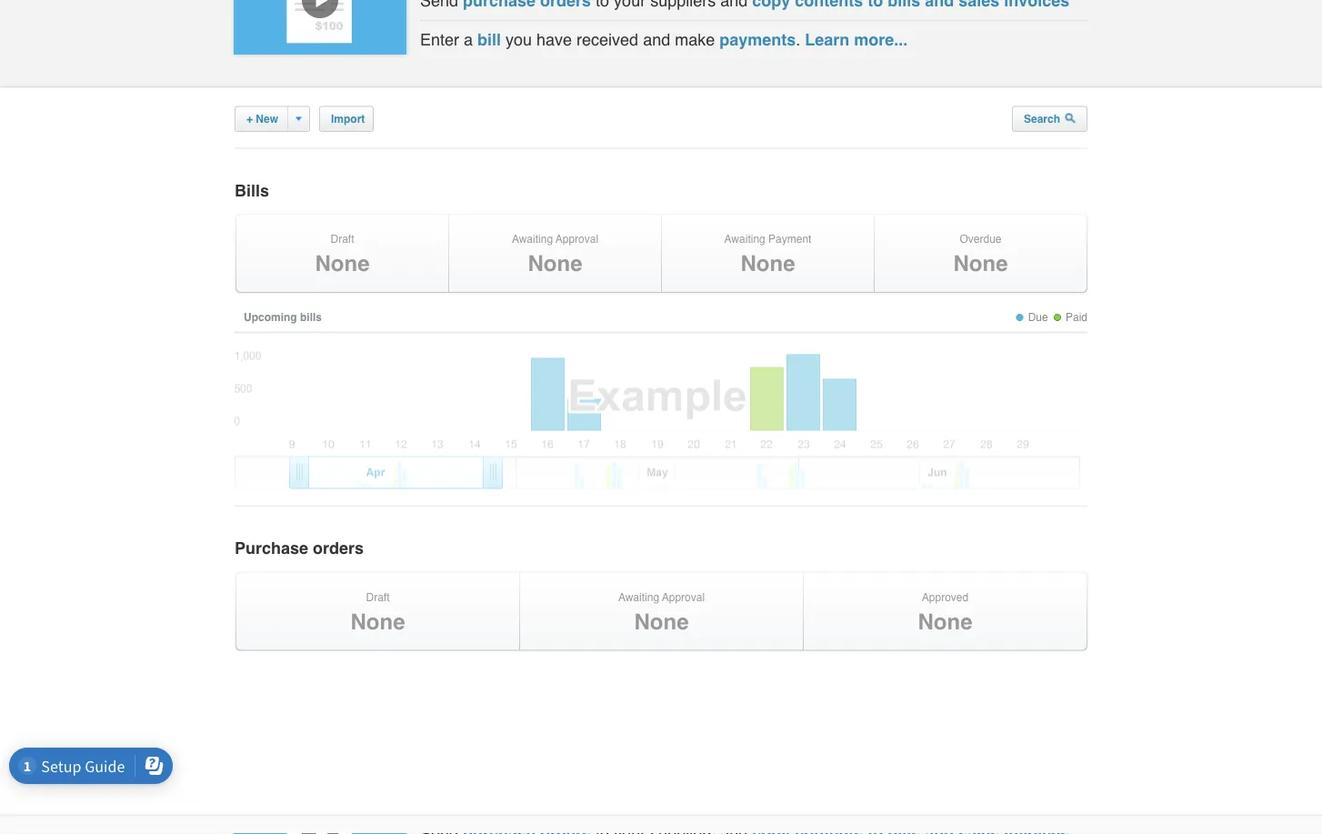 Task type: vqa. For each thing, say whether or not it's contained in the screenshot.
svg image
no



Task type: locate. For each thing, give the bounding box(es) containing it.
enter
[[420, 31, 459, 49]]

none
[[315, 251, 370, 276], [528, 251, 583, 276], [741, 251, 795, 276], [954, 251, 1008, 276], [351, 609, 405, 634], [634, 609, 689, 634], [918, 609, 973, 634]]

learn
[[805, 31, 850, 49]]

1 vertical spatial awaiting approval none
[[618, 591, 705, 634]]

0 horizontal spatial awaiting approval none
[[512, 233, 599, 276]]

overdue none
[[954, 233, 1008, 276]]

1 horizontal spatial awaiting
[[618, 591, 660, 604]]

draft for none
[[366, 591, 390, 604]]

draft none
[[315, 233, 370, 276], [351, 591, 405, 634]]

have
[[537, 31, 572, 49]]

awaiting
[[512, 233, 553, 246], [725, 233, 766, 246], [618, 591, 660, 604]]

draft none down orders
[[351, 591, 405, 634]]

bill link
[[478, 31, 501, 49]]

0 vertical spatial draft
[[331, 233, 354, 246]]

search image
[[1065, 113, 1076, 124]]

bills
[[235, 181, 269, 200]]

purchase
[[235, 539, 308, 558]]

0 horizontal spatial awaiting
[[512, 233, 553, 246]]

1 vertical spatial draft none
[[351, 591, 405, 634]]

approval
[[556, 233, 599, 246], [662, 591, 705, 604]]

awaiting approval none
[[512, 233, 599, 276], [618, 591, 705, 634]]

1 vertical spatial approval
[[662, 591, 705, 604]]

orders
[[313, 539, 364, 558]]

new
[[256, 113, 278, 125]]

1 vertical spatial draft
[[366, 591, 390, 604]]

overdue
[[960, 233, 1002, 246]]

0 vertical spatial draft none
[[315, 233, 370, 276]]

upcoming
[[244, 312, 297, 324]]

payments
[[720, 31, 796, 49]]

draft none up bills
[[315, 233, 370, 276]]

upcoming bills
[[244, 312, 322, 324]]

payment
[[769, 233, 812, 246]]

1 horizontal spatial approval
[[662, 591, 705, 604]]

draft none for payment
[[315, 233, 370, 276]]

and
[[643, 31, 671, 49]]

bills
[[300, 312, 322, 324]]

1 horizontal spatial awaiting approval none
[[618, 591, 705, 634]]

1 horizontal spatial draft
[[366, 591, 390, 604]]

you
[[506, 31, 532, 49]]

learn more... link
[[805, 31, 908, 49]]

search
[[1024, 113, 1064, 125]]

make
[[675, 31, 715, 49]]

draft
[[331, 233, 354, 246], [366, 591, 390, 604]]

0 horizontal spatial draft
[[331, 233, 354, 246]]

paid
[[1066, 312, 1088, 324]]

2 horizontal spatial awaiting
[[725, 233, 766, 246]]

.
[[796, 31, 801, 49]]

0 vertical spatial awaiting approval none
[[512, 233, 599, 276]]

0 vertical spatial approval
[[556, 233, 599, 246]]

awaiting for payment
[[512, 233, 553, 246]]

0 horizontal spatial approval
[[556, 233, 599, 246]]

awaiting for none
[[618, 591, 660, 604]]

none inside awaiting payment none
[[741, 251, 795, 276]]

approved none
[[918, 591, 973, 634]]

+ new link
[[235, 106, 310, 132]]



Task type: describe. For each thing, give the bounding box(es) containing it.
bill
[[478, 31, 501, 49]]

import link
[[319, 106, 374, 132]]

+
[[247, 113, 253, 125]]

import
[[331, 113, 365, 125]]

enter a bill you have received and make payments . learn more...
[[420, 31, 908, 49]]

received
[[577, 31, 639, 49]]

purchase orders
[[235, 539, 364, 558]]

draft for payment
[[331, 233, 354, 246]]

a
[[464, 31, 473, 49]]

+ new
[[247, 113, 278, 125]]

approval for payment
[[556, 233, 599, 246]]

awaiting approval none for payment
[[512, 233, 599, 276]]

awaiting inside awaiting payment none
[[725, 233, 766, 246]]

more...
[[854, 31, 908, 49]]

awaiting approval none for none
[[618, 591, 705, 634]]

approval for none
[[662, 591, 705, 604]]

due
[[1028, 312, 1048, 324]]

awaiting payment none
[[725, 233, 812, 276]]

draft none for none
[[351, 591, 405, 634]]

search link
[[1012, 106, 1088, 132]]

approved
[[922, 591, 969, 604]]

payments link
[[720, 31, 796, 49]]



